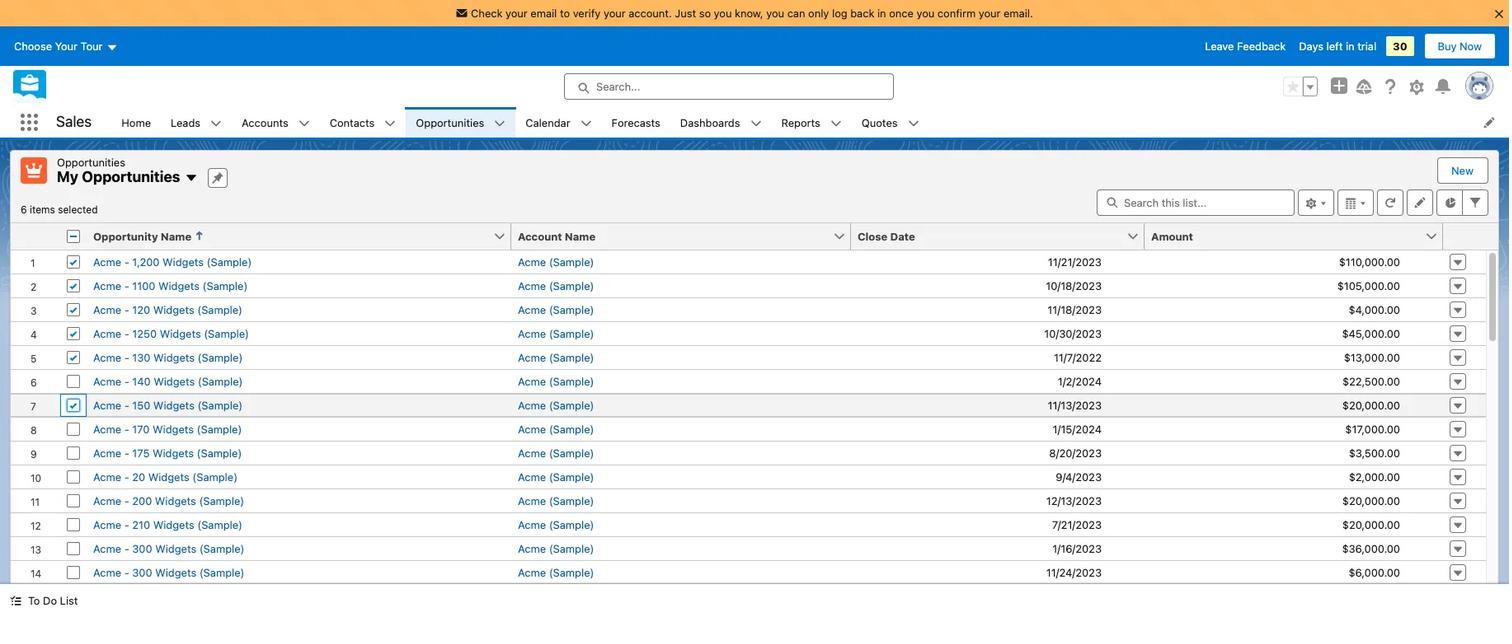 Task type: locate. For each thing, give the bounding box(es) containing it.
text default image inside quotes list item
[[908, 118, 919, 129]]

left
[[1327, 40, 1343, 53]]

0 horizontal spatial name
[[161, 230, 191, 243]]

6 - from the top
[[124, 375, 129, 388]]

10 acme (sample) link from the top
[[518, 471, 594, 484]]

acme (sample) link for 11/21/2023
[[518, 255, 594, 268]]

text default image right leads
[[210, 118, 222, 129]]

$4,000.00
[[1349, 303, 1401, 316]]

2 acme - 300 widgets (sample) from the top
[[93, 566, 245, 579]]

opportunities
[[416, 116, 484, 129], [57, 156, 125, 169], [82, 168, 180, 186]]

acme (sample) link
[[518, 255, 594, 268], [518, 279, 594, 292], [518, 303, 594, 316], [518, 327, 594, 340], [518, 351, 594, 364], [518, 375, 594, 388], [518, 399, 594, 412], [518, 423, 594, 436], [518, 447, 594, 460], [518, 471, 594, 484], [518, 494, 594, 508], [518, 518, 594, 532], [518, 542, 594, 556], [518, 566, 594, 579]]

widgets down acme - 210 widgets (sample)
[[155, 566, 196, 579]]

account name button
[[511, 223, 833, 250]]

$20,000.00 up $36,000.00
[[1343, 518, 1401, 532]]

you left can
[[766, 7, 784, 20]]

calendar list item
[[516, 107, 602, 138]]

acme - 210 widgets (sample)
[[93, 518, 243, 532]]

widgets down acme - 140 widgets (sample) link
[[153, 399, 195, 412]]

6 items selected
[[21, 203, 98, 216]]

$20,000.00 for 11/13/2023
[[1343, 399, 1401, 412]]

0 vertical spatial acme - 300 widgets (sample)
[[93, 542, 245, 556]]

widgets down acme - 1250 widgets (sample) link
[[153, 351, 195, 364]]

- for 9/4/2023
[[124, 471, 129, 484]]

widgets down the 'acme - 130 widgets (sample)'
[[154, 375, 195, 388]]

3 - from the top
[[124, 303, 129, 316]]

text default image down leads "list item"
[[185, 172, 198, 185]]

2 - from the top
[[124, 279, 129, 292]]

7 acme (sample) link from the top
[[518, 399, 594, 412]]

13 acme (sample) link from the top
[[518, 542, 594, 556]]

$13,000.00
[[1344, 351, 1401, 364]]

name inside button
[[565, 230, 596, 243]]

quotes
[[862, 116, 898, 129]]

reports list item
[[772, 107, 852, 138]]

your
[[55, 40, 78, 53]]

name right account
[[565, 230, 596, 243]]

text default image right the accounts
[[298, 118, 310, 129]]

my opportunities status
[[21, 203, 98, 216]]

your
[[506, 7, 528, 20], [604, 7, 626, 20], [979, 7, 1001, 20]]

210
[[132, 518, 150, 532]]

to
[[28, 595, 40, 608]]

9 - from the top
[[124, 447, 129, 460]]

1 horizontal spatial you
[[766, 7, 784, 20]]

11 - from the top
[[124, 494, 129, 508]]

2 $20,000.00 from the top
[[1343, 494, 1401, 508]]

acme (sample) for 1/15/2024
[[518, 423, 594, 436]]

text default image inside dashboards list item
[[750, 118, 762, 129]]

1 acme (sample) from the top
[[518, 255, 594, 268]]

home
[[121, 116, 151, 129]]

8 - from the top
[[124, 423, 129, 436]]

1 300 from the top
[[132, 542, 152, 556]]

1 vertical spatial acme - 300 widgets (sample)
[[93, 566, 245, 579]]

only
[[808, 7, 829, 20]]

12 - from the top
[[124, 518, 129, 532]]

acme - 300 widgets (sample) link
[[93, 542, 245, 556], [93, 566, 245, 579]]

widgets up acme - 1250 widgets (sample) link
[[153, 303, 194, 316]]

trial
[[1358, 40, 1377, 53]]

1 vertical spatial in
[[1346, 40, 1355, 53]]

tour
[[80, 40, 103, 53]]

4 acme (sample) from the top
[[518, 327, 594, 340]]

text default image for contacts
[[385, 118, 396, 129]]

3 acme (sample) link from the top
[[518, 303, 594, 316]]

11 acme (sample) from the top
[[518, 494, 594, 508]]

sales
[[56, 113, 92, 131]]

you right so
[[714, 7, 732, 20]]

14 acme (sample) link from the top
[[518, 566, 594, 579]]

in right left
[[1346, 40, 1355, 53]]

in
[[878, 7, 886, 20], [1346, 40, 1355, 53]]

2 horizontal spatial you
[[917, 7, 935, 20]]

group
[[1283, 77, 1318, 97]]

acme - 140 widgets (sample)
[[93, 375, 243, 388]]

forecasts link
[[602, 107, 670, 138]]

acme - 300 widgets (sample) link for 11/24/2023
[[93, 566, 245, 579]]

buy now button
[[1424, 33, 1496, 59]]

1 vertical spatial 300
[[132, 566, 152, 579]]

13 - from the top
[[124, 542, 129, 556]]

5 acme (sample) link from the top
[[518, 351, 594, 364]]

your left email
[[506, 7, 528, 20]]

widgets down acme - 200 widgets (sample) link
[[153, 518, 194, 532]]

3 $20,000.00 from the top
[[1343, 518, 1401, 532]]

4 acme (sample) link from the top
[[518, 327, 594, 340]]

can
[[787, 7, 805, 20]]

you right once
[[917, 7, 935, 20]]

widgets for 11/18/2023
[[153, 303, 194, 316]]

action element
[[1443, 223, 1486, 250]]

14 acme (sample) from the top
[[518, 566, 594, 579]]

email.
[[1004, 7, 1033, 20]]

log
[[832, 7, 848, 20]]

2 acme (sample) from the top
[[518, 279, 594, 292]]

text default image
[[210, 118, 222, 129], [580, 118, 592, 129], [908, 118, 919, 129], [185, 172, 198, 185]]

acme - 170 widgets (sample)
[[93, 423, 242, 436]]

1 $20,000.00 from the top
[[1343, 399, 1401, 412]]

acme (sample) link for 10/18/2023
[[518, 279, 594, 292]]

1 vertical spatial $20,000.00
[[1343, 494, 1401, 508]]

none search field inside my opportunities|opportunities|list view element
[[1097, 189, 1295, 216]]

in right back
[[878, 7, 886, 20]]

leave
[[1205, 40, 1234, 53]]

acme - 150 widgets (sample)
[[93, 399, 243, 412]]

quotes link
[[852, 107, 908, 138]]

6 acme (sample) link from the top
[[518, 375, 594, 388]]

3 acme (sample) from the top
[[518, 303, 594, 316]]

10 acme (sample) from the top
[[518, 471, 594, 484]]

14 - from the top
[[124, 566, 129, 579]]

your right verify
[[604, 7, 626, 20]]

7/21/2023
[[1052, 518, 1102, 532]]

8 acme (sample) from the top
[[518, 423, 594, 436]]

widgets down acme - 170 widgets (sample) link
[[153, 447, 194, 460]]

acme (sample) for 1/16/2023
[[518, 542, 594, 556]]

text default image inside leads "list item"
[[210, 118, 222, 129]]

acme (sample)
[[518, 255, 594, 268], [518, 279, 594, 292], [518, 303, 594, 316], [518, 327, 594, 340], [518, 351, 594, 364], [518, 375, 594, 388], [518, 399, 594, 412], [518, 423, 594, 436], [518, 447, 594, 460], [518, 471, 594, 484], [518, 494, 594, 508], [518, 518, 594, 532], [518, 542, 594, 556], [518, 566, 594, 579]]

$6,000.00
[[1349, 566, 1401, 579]]

7 - from the top
[[124, 399, 129, 412]]

4 - from the top
[[124, 327, 129, 340]]

1 acme (sample) link from the top
[[518, 255, 594, 268]]

2 horizontal spatial your
[[979, 7, 1001, 20]]

opportunities link
[[406, 107, 494, 138]]

text default image left calendar link
[[494, 118, 506, 129]]

10 - from the top
[[124, 471, 129, 484]]

1 horizontal spatial your
[[604, 7, 626, 20]]

text default image right quotes
[[908, 118, 919, 129]]

7 acme (sample) from the top
[[518, 399, 594, 412]]

text default image inside the "contacts" list item
[[385, 118, 396, 129]]

text default image for calendar
[[580, 118, 592, 129]]

1 acme - 300 widgets (sample) link from the top
[[93, 542, 245, 556]]

0 horizontal spatial you
[[714, 7, 732, 20]]

1/16/2023
[[1053, 542, 1102, 556]]

acme (sample) link for 1/15/2024
[[518, 423, 594, 436]]

30
[[1393, 40, 1408, 53]]

acme - 300 widgets (sample) link down acme - 210 widgets (sample) link
[[93, 542, 245, 556]]

email
[[531, 7, 557, 20]]

$20,000.00 down $22,500.00
[[1343, 399, 1401, 412]]

acme - 1100 widgets (sample)
[[93, 279, 248, 292]]

1 vertical spatial acme - 300 widgets (sample) link
[[93, 566, 245, 579]]

acme (sample) link for 12/13/2023
[[518, 494, 594, 508]]

$20,000.00 for 7/21/2023
[[1343, 518, 1401, 532]]

300
[[132, 542, 152, 556], [132, 566, 152, 579]]

-
[[124, 255, 129, 268], [124, 279, 129, 292], [124, 303, 129, 316], [124, 327, 129, 340], [124, 351, 129, 364], [124, 375, 129, 388], [124, 399, 129, 412], [124, 423, 129, 436], [124, 447, 129, 460], [124, 471, 129, 484], [124, 494, 129, 508], [124, 518, 129, 532], [124, 542, 129, 556], [124, 566, 129, 579]]

widgets for 11/21/2023
[[163, 255, 204, 268]]

acme (sample) for 10/18/2023
[[518, 279, 594, 292]]

13 acme (sample) from the top
[[518, 542, 594, 556]]

acme - 300 widgets (sample) down acme - 210 widgets (sample)
[[93, 566, 245, 579]]

widgets up acme - 1100 widgets (sample) link
[[163, 255, 204, 268]]

1 your from the left
[[506, 7, 528, 20]]

acme - 210 widgets (sample) link
[[93, 518, 243, 532]]

- for 8/20/2023
[[124, 447, 129, 460]]

2 acme - 300 widgets (sample) link from the top
[[93, 566, 245, 579]]

text default image inside opportunities list item
[[494, 118, 506, 129]]

text default image for leads
[[210, 118, 222, 129]]

calendar
[[526, 116, 570, 129]]

6 acme (sample) from the top
[[518, 375, 594, 388]]

acme - 175 widgets (sample) link
[[93, 447, 242, 460]]

acme - 130 widgets (sample) link
[[93, 351, 243, 364]]

widgets up acme - 200 widgets (sample)
[[148, 471, 190, 484]]

2 acme (sample) link from the top
[[518, 279, 594, 292]]

1/2/2024
[[1058, 375, 1102, 388]]

name inside button
[[161, 230, 191, 243]]

list
[[60, 595, 78, 608]]

11 acme (sample) link from the top
[[518, 494, 594, 508]]

acme (sample) for 11/7/2022
[[518, 351, 594, 364]]

9 acme (sample) link from the top
[[518, 447, 594, 460]]

text default image left reports
[[750, 118, 762, 129]]

9 acme (sample) from the top
[[518, 447, 594, 460]]

reports
[[782, 116, 821, 129]]

accounts list item
[[232, 107, 320, 138]]

text default image inside to do list "button"
[[10, 596, 21, 607]]

0 horizontal spatial your
[[506, 7, 528, 20]]

1100
[[132, 279, 155, 292]]

$45,000.00
[[1342, 327, 1401, 340]]

widgets for 1/15/2024
[[153, 423, 194, 436]]

12 acme (sample) from the top
[[518, 518, 594, 532]]

300 for 11/24/2023
[[132, 566, 152, 579]]

acme - 1250 widgets (sample) link
[[93, 327, 249, 340]]

text default image right contacts at left
[[385, 118, 396, 129]]

acme - 300 widgets (sample) link down acme - 210 widgets (sample)
[[93, 566, 245, 579]]

Search My Opportunities list view. search field
[[1097, 189, 1295, 216]]

name up acme - 1,200 widgets (sample) link
[[161, 230, 191, 243]]

5 acme (sample) from the top
[[518, 351, 594, 364]]

1 name from the left
[[161, 230, 191, 243]]

widgets down acme - 1,200 widgets (sample) at the top of page
[[158, 279, 200, 292]]

None search field
[[1097, 189, 1295, 216]]

1 horizontal spatial name
[[565, 230, 596, 243]]

$20,000.00
[[1343, 399, 1401, 412], [1343, 494, 1401, 508], [1343, 518, 1401, 532]]

0 vertical spatial $20,000.00
[[1343, 399, 1401, 412]]

1 you from the left
[[714, 7, 732, 20]]

widgets for 11/7/2022
[[153, 351, 195, 364]]

text default image for accounts
[[298, 118, 310, 129]]

10/30/2023
[[1044, 327, 1102, 340]]

5 - from the top
[[124, 351, 129, 364]]

widgets up the 'acme - 130 widgets (sample)'
[[160, 327, 201, 340]]

dashboards
[[680, 116, 740, 129]]

feedback
[[1237, 40, 1286, 53]]

close date button
[[851, 223, 1127, 250]]

acme - 300 widgets (sample) down acme - 210 widgets (sample) link
[[93, 542, 245, 556]]

$20,000.00 down $2,000.00
[[1343, 494, 1401, 508]]

list
[[112, 107, 1509, 138]]

name for account name
[[565, 230, 596, 243]]

- for 11/24/2023
[[124, 566, 129, 579]]

0 horizontal spatial in
[[878, 7, 886, 20]]

widgets down acme - 150 widgets (sample)
[[153, 423, 194, 436]]

12 acme (sample) link from the top
[[518, 518, 594, 532]]

text default image left to
[[10, 596, 21, 607]]

search...
[[596, 80, 640, 93]]

1 - from the top
[[124, 255, 129, 268]]

text default image inside accounts list item
[[298, 118, 310, 129]]

acme - 170 widgets (sample) link
[[93, 423, 242, 436]]

text default image inside calendar list item
[[580, 118, 592, 129]]

text default image inside the reports list item
[[830, 118, 842, 129]]

text default image right reports
[[830, 118, 842, 129]]

- for 1/2/2024
[[124, 375, 129, 388]]

widgets down acme - 210 widgets (sample) link
[[155, 542, 196, 556]]

know,
[[735, 7, 764, 20]]

choose
[[14, 40, 52, 53]]

8/20/2023
[[1049, 447, 1102, 460]]

amount element
[[1145, 223, 1453, 250]]

acme (sample) link for 11/24/2023
[[518, 566, 594, 579]]

text default image
[[298, 118, 310, 129], [385, 118, 396, 129], [494, 118, 506, 129], [750, 118, 762, 129], [830, 118, 842, 129], [10, 596, 21, 607]]

0 vertical spatial acme - 300 widgets (sample) link
[[93, 542, 245, 556]]

your left email.
[[979, 7, 1001, 20]]

1 acme - 300 widgets (sample) from the top
[[93, 542, 245, 556]]

0 vertical spatial 300
[[132, 542, 152, 556]]

once
[[889, 7, 914, 20]]

text default image right calendar
[[580, 118, 592, 129]]

acme (sample) link for 9/4/2023
[[518, 471, 594, 484]]

acme
[[93, 255, 121, 268], [518, 255, 546, 268], [93, 279, 121, 292], [518, 279, 546, 292], [93, 303, 121, 316], [518, 303, 546, 316], [93, 327, 121, 340], [518, 327, 546, 340], [93, 351, 121, 364], [518, 351, 546, 364], [93, 375, 121, 388], [518, 375, 546, 388], [93, 399, 121, 412], [518, 399, 546, 412], [93, 423, 121, 436], [518, 423, 546, 436], [93, 447, 121, 460], [518, 447, 546, 460], [93, 471, 121, 484], [518, 471, 546, 484], [93, 494, 121, 508], [518, 494, 546, 508], [93, 518, 121, 532], [518, 518, 546, 532], [93, 542, 121, 556], [518, 542, 546, 556], [93, 566, 121, 579], [518, 566, 546, 579]]

widgets
[[163, 255, 204, 268], [158, 279, 200, 292], [153, 303, 194, 316], [160, 327, 201, 340], [153, 351, 195, 364], [154, 375, 195, 388], [153, 399, 195, 412], [153, 423, 194, 436], [153, 447, 194, 460], [148, 471, 190, 484], [155, 494, 196, 508], [153, 518, 194, 532], [155, 542, 196, 556], [155, 566, 196, 579]]

8 acme (sample) link from the top
[[518, 423, 594, 436]]

my opportunities
[[57, 168, 180, 186]]

cell
[[60, 223, 87, 250]]

2 300 from the top
[[132, 566, 152, 579]]

widgets up acme - 210 widgets (sample)
[[155, 494, 196, 508]]

dashboards list item
[[670, 107, 772, 138]]

2 vertical spatial $20,000.00
[[1343, 518, 1401, 532]]

300 for 1/16/2023
[[132, 542, 152, 556]]

2 name from the left
[[565, 230, 596, 243]]

2 your from the left
[[604, 7, 626, 20]]



Task type: vqa. For each thing, say whether or not it's contained in the screenshot.
salesforce.com (Sample) link
no



Task type: describe. For each thing, give the bounding box(es) containing it.
list containing home
[[112, 107, 1509, 138]]

text default image for opportunities
[[494, 118, 506, 129]]

opportunity
[[93, 230, 158, 243]]

contacts list item
[[320, 107, 406, 138]]

1/15/2024
[[1053, 423, 1102, 436]]

- for 10/18/2023
[[124, 279, 129, 292]]

1 horizontal spatial in
[[1346, 40, 1355, 53]]

20
[[132, 471, 145, 484]]

3 your from the left
[[979, 7, 1001, 20]]

11/24/2023
[[1046, 566, 1102, 579]]

widgets for 8/20/2023
[[153, 447, 194, 460]]

acme - 120 widgets (sample) link
[[93, 303, 243, 316]]

item number element
[[11, 223, 60, 250]]

11/21/2023
[[1048, 255, 1102, 268]]

acme (sample) for 1/2/2024
[[518, 375, 594, 388]]

leads
[[171, 116, 201, 129]]

acme (sample) for 10/30/2023
[[518, 327, 594, 340]]

150
[[132, 399, 150, 412]]

so
[[699, 7, 711, 20]]

acme (sample) link for 10/30/2023
[[518, 327, 594, 340]]

text default image for quotes
[[908, 118, 919, 129]]

175
[[132, 447, 150, 460]]

$20,000.00 for 12/13/2023
[[1343, 494, 1401, 508]]

widgets for 10/30/2023
[[160, 327, 201, 340]]

acme - 20 widgets (sample)
[[93, 471, 238, 484]]

leave feedback link
[[1205, 40, 1286, 53]]

close date
[[858, 230, 915, 243]]

leave feedback
[[1205, 40, 1286, 53]]

acme (sample) link for 7/21/2023
[[518, 518, 594, 532]]

acme (sample) for 11/21/2023
[[518, 255, 594, 268]]

account name element
[[511, 223, 861, 250]]

choose your tour button
[[13, 33, 118, 59]]

verify
[[573, 7, 601, 20]]

$17,000.00
[[1346, 423, 1401, 436]]

close date element
[[851, 223, 1155, 250]]

buy now
[[1438, 40, 1482, 53]]

- for 1/16/2023
[[124, 542, 129, 556]]

confirm
[[938, 7, 976, 20]]

3 you from the left
[[917, 7, 935, 20]]

1250
[[132, 327, 157, 340]]

accounts
[[242, 116, 288, 129]]

name for opportunity name
[[161, 230, 191, 243]]

170
[[132, 423, 150, 436]]

cell inside "my opportunities" grid
[[60, 223, 87, 250]]

now
[[1460, 40, 1482, 53]]

acme (sample) link for 1/2/2024
[[518, 375, 594, 388]]

acme - 300 widgets (sample) for 11/24/2023
[[93, 566, 245, 579]]

days
[[1299, 40, 1324, 53]]

acme - 1250 widgets (sample)
[[93, 327, 249, 340]]

widgets for 1/16/2023
[[155, 542, 196, 556]]

acme (sample) for 11/18/2023
[[518, 303, 594, 316]]

account name
[[518, 230, 596, 243]]

$36,000.00
[[1342, 542, 1401, 556]]

text default image for dashboards
[[750, 118, 762, 129]]

opportunities inside opportunities link
[[416, 116, 484, 129]]

0 vertical spatial in
[[878, 7, 886, 20]]

text default image inside my opportunities|opportunities|list view element
[[185, 172, 198, 185]]

opportunity name button
[[87, 223, 493, 250]]

amount button
[[1145, 223, 1425, 250]]

acme (sample) for 8/20/2023
[[518, 447, 594, 460]]

action image
[[1443, 223, 1486, 250]]

widgets for 9/4/2023
[[148, 471, 190, 484]]

9/4/2023
[[1056, 471, 1102, 484]]

forecasts
[[612, 116, 661, 129]]

acme (sample) for 7/21/2023
[[518, 518, 594, 532]]

- for 7/21/2023
[[124, 518, 129, 532]]

widgets for 11/13/2023
[[153, 399, 195, 412]]

check your email to verify your account. just so you know, you can only log back in once you confirm your email.
[[471, 7, 1033, 20]]

- for 1/15/2024
[[124, 423, 129, 436]]

date
[[890, 230, 915, 243]]

acme (sample) for 12/13/2023
[[518, 494, 594, 508]]

my opportunities grid
[[11, 223, 1486, 618]]

widgets for 12/13/2023
[[155, 494, 196, 508]]

12/13/2023
[[1046, 494, 1102, 508]]

leads list item
[[161, 107, 232, 138]]

back
[[851, 7, 875, 20]]

- for 11/18/2023
[[124, 303, 129, 316]]

acme (sample) link for 8/20/2023
[[518, 447, 594, 460]]

acme (sample) for 11/24/2023
[[518, 566, 594, 579]]

text default image for reports
[[830, 118, 842, 129]]

acme - 140 widgets (sample) link
[[93, 375, 243, 388]]

item number image
[[11, 223, 60, 250]]

quotes list item
[[852, 107, 929, 138]]

check
[[471, 7, 503, 20]]

2 you from the left
[[766, 7, 784, 20]]

contacts
[[330, 116, 375, 129]]

6
[[21, 203, 27, 216]]

- for 11/7/2022
[[124, 351, 129, 364]]

widgets for 10/18/2023
[[158, 279, 200, 292]]

- for 10/30/2023
[[124, 327, 129, 340]]

acme - 130 widgets (sample)
[[93, 351, 243, 364]]

account
[[518, 230, 562, 243]]

choose your tour
[[14, 40, 103, 53]]

acme (sample) for 9/4/2023
[[518, 471, 594, 484]]

acme - 300 widgets (sample) for 1/16/2023
[[93, 542, 245, 556]]

acme (sample) for 11/13/2023
[[518, 399, 594, 412]]

1,200
[[132, 255, 160, 268]]

acme - 1,200 widgets (sample)
[[93, 255, 252, 268]]

acme (sample) link for 11/7/2022
[[518, 351, 594, 364]]

130
[[132, 351, 150, 364]]

acme (sample) link for 1/16/2023
[[518, 542, 594, 556]]

leads link
[[161, 107, 210, 138]]

- for 12/13/2023
[[124, 494, 129, 508]]

acme - 1100 widgets (sample) link
[[93, 279, 248, 292]]

widgets for 11/24/2023
[[155, 566, 196, 579]]

$2,000.00
[[1349, 471, 1401, 484]]

200
[[132, 494, 152, 508]]

amount
[[1151, 230, 1193, 243]]

acme - 1,200 widgets (sample) link
[[93, 255, 252, 268]]

opportunity name element
[[87, 223, 521, 250]]

buy
[[1438, 40, 1457, 53]]

- for 11/13/2023
[[124, 399, 129, 412]]

contacts link
[[320, 107, 385, 138]]

do
[[43, 595, 57, 608]]

$22,500.00
[[1343, 375, 1401, 388]]

140
[[132, 375, 151, 388]]

acme (sample) link for 11/18/2023
[[518, 303, 594, 316]]

acme - 150 widgets (sample) link
[[93, 399, 243, 412]]

opportunities list item
[[406, 107, 516, 138]]

accounts link
[[232, 107, 298, 138]]

home link
[[112, 107, 161, 138]]

acme - 120 widgets (sample)
[[93, 303, 243, 316]]

11/13/2023
[[1048, 399, 1102, 412]]

11/18/2023
[[1048, 303, 1102, 316]]

close
[[858, 230, 888, 243]]

my opportunities|opportunities|list view element
[[10, 150, 1499, 618]]

widgets for 1/2/2024
[[154, 375, 195, 388]]

new
[[1452, 164, 1474, 177]]

acme - 300 widgets (sample) link for 1/16/2023
[[93, 542, 245, 556]]

acme (sample) link for 11/13/2023
[[518, 399, 594, 412]]

- for 11/21/2023
[[124, 255, 129, 268]]

widgets for 7/21/2023
[[153, 518, 194, 532]]

10/18/2023
[[1046, 279, 1102, 292]]

to do list button
[[0, 585, 88, 618]]

calendar link
[[516, 107, 580, 138]]

days left in trial
[[1299, 40, 1377, 53]]

11/7/2022
[[1054, 351, 1102, 364]]

acme - 200 widgets (sample) link
[[93, 494, 244, 508]]



